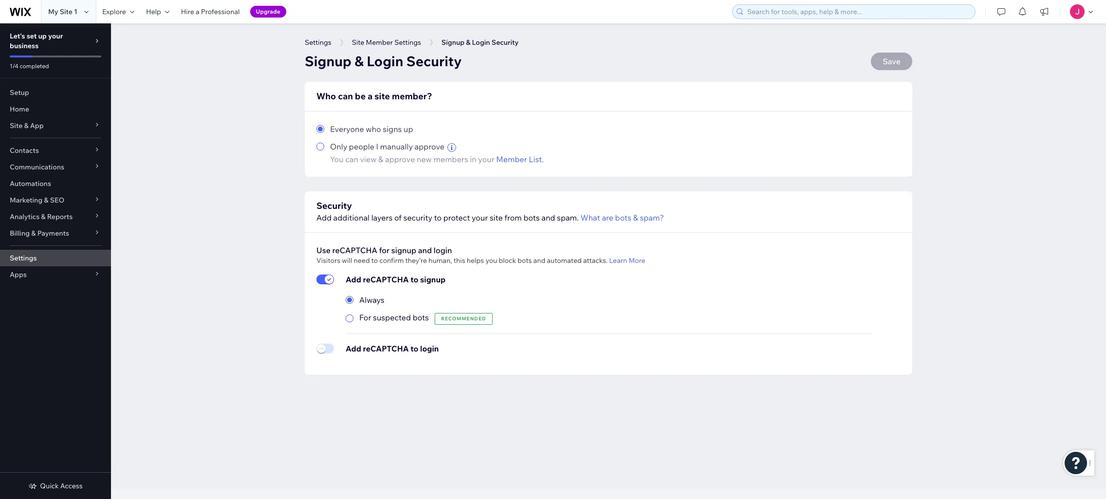 Task type: vqa. For each thing, say whether or not it's contained in the screenshot.
bottom Security
yes



Task type: describe. For each thing, give the bounding box(es) containing it.
automated
[[547, 256, 582, 265]]

you can view & approve new members in your member list.
[[330, 154, 544, 164]]

site inside security add additional layers of security to protect your site from bots and spam. what are bots & spam?
[[490, 213, 503, 223]]

signup for to
[[420, 275, 446, 284]]

list.
[[529, 154, 544, 164]]

use recaptcha for signup and login visitors will need to confirm they're human, this helps you block bots and automated attacks. learn more
[[317, 245, 646, 265]]

analytics & reports button
[[0, 208, 111, 225]]

only
[[330, 142, 347, 151]]

add inside security add additional layers of security to protect your site from bots and spam. what are bots & spam?
[[317, 213, 332, 223]]

confirm
[[380, 256, 404, 265]]

upgrade button
[[250, 6, 286, 18]]

automations link
[[0, 175, 111, 192]]

contacts button
[[0, 142, 111, 159]]

billing
[[10, 229, 30, 238]]

site & app button
[[0, 117, 111, 134]]

they're
[[405, 256, 427, 265]]

members
[[434, 154, 468, 164]]

& inside security add additional layers of security to protect your site from bots and spam. what are bots & spam?
[[633, 213, 638, 223]]

member inside button
[[366, 38, 393, 47]]

hire
[[181, 7, 194, 16]]

visitors
[[317, 256, 340, 265]]

let's
[[10, 32, 25, 40]]

1 vertical spatial signup
[[305, 53, 352, 70]]

learn more link
[[609, 256, 646, 265]]

0 vertical spatial a
[[196, 7, 199, 16]]

1 vertical spatial and
[[418, 245, 432, 255]]

business
[[10, 41, 39, 50]]

always
[[359, 295, 385, 305]]

you
[[486, 256, 497, 265]]

from
[[505, 213, 522, 223]]

spam?
[[640, 213, 664, 223]]

app
[[30, 121, 44, 130]]

sidebar element
[[0, 23, 111, 499]]

seo
[[50, 196, 64, 205]]

suspected
[[373, 313, 411, 322]]

marketing
[[10, 196, 42, 205]]

to inside use recaptcha for signup and login visitors will need to confirm they're human, this helps you block bots and automated attacks. learn more
[[371, 256, 378, 265]]

layers
[[371, 213, 393, 223]]

of
[[394, 213, 402, 223]]

recaptcha for use recaptcha for signup and login visitors will need to confirm they're human, this helps you block bots and automated attacks. learn more
[[332, 245, 377, 255]]

only people i manually approve
[[330, 142, 446, 151]]

security add additional layers of security to protect your site from bots and spam. what are bots & spam?
[[317, 200, 664, 223]]

approve for &
[[385, 154, 415, 164]]

add recaptcha to login
[[346, 344, 439, 354]]

for suspected bots
[[359, 313, 429, 322]]

help button
[[140, 0, 175, 23]]

communications
[[10, 163, 64, 171]]

helps
[[467, 256, 484, 265]]

manually
[[380, 142, 413, 151]]

1/4
[[10, 62, 18, 70]]

automations
[[10, 179, 51, 188]]

for
[[379, 245, 390, 255]]

your inside "let's set up your business"
[[48, 32, 63, 40]]

can for who
[[338, 91, 353, 102]]

bots inside use recaptcha for signup and login visitors will need to confirm they're human, this helps you block bots and automated attacks. learn more
[[518, 256, 532, 265]]

settings button
[[300, 35, 336, 50]]

reports
[[47, 212, 73, 221]]

people
[[349, 142, 374, 151]]

will
[[342, 256, 352, 265]]

add for add recaptcha to login
[[346, 344, 361, 354]]

block
[[499, 256, 516, 265]]

additional
[[333, 213, 370, 223]]

1 vertical spatial signup & login security
[[305, 53, 462, 70]]

view
[[360, 154, 377, 164]]

security inside "signup & login security" "button"
[[492, 38, 519, 47]]

you
[[330, 154, 344, 164]]

my site 1
[[48, 7, 77, 16]]

site & app
[[10, 121, 44, 130]]

access
[[60, 482, 83, 490]]

hire a professional link
[[175, 0, 246, 23]]

marketing & seo
[[10, 196, 64, 205]]

can for you
[[345, 154, 358, 164]]

settings inside button
[[395, 38, 421, 47]]

attacks.
[[583, 256, 608, 265]]

signs
[[383, 124, 402, 134]]

0 horizontal spatial login
[[367, 53, 403, 70]]

who
[[317, 91, 336, 102]]

for
[[359, 313, 371, 322]]

protect
[[444, 213, 470, 223]]

explore
[[102, 7, 126, 16]]

quick
[[40, 482, 59, 490]]

setup
[[10, 88, 29, 97]]

and inside security add additional layers of security to protect your site from bots and spam. what are bots & spam?
[[542, 213, 555, 223]]

billing & payments
[[10, 229, 69, 238]]

home link
[[0, 101, 111, 117]]

& inside dropdown button
[[41, 212, 46, 221]]

hire a professional
[[181, 7, 240, 16]]

this
[[454, 256, 465, 265]]

to down they're
[[411, 275, 419, 284]]

approve for manually
[[415, 142, 445, 151]]

who
[[366, 124, 381, 134]]

what are bots & spam? link
[[581, 212, 664, 224]]

communications button
[[0, 159, 111, 175]]

new
[[417, 154, 432, 164]]

site for site & app
[[10, 121, 23, 130]]

in
[[470, 154, 477, 164]]

use
[[317, 245, 331, 255]]

your for security
[[472, 213, 488, 223]]

recaptcha for add recaptcha to login
[[363, 344, 409, 354]]



Task type: locate. For each thing, give the bounding box(es) containing it.
0 horizontal spatial signup
[[391, 245, 416, 255]]

1 horizontal spatial signup
[[442, 38, 465, 47]]

signup
[[442, 38, 465, 47], [305, 53, 352, 70]]

login up human,
[[434, 245, 452, 255]]

security
[[492, 38, 519, 47], [407, 53, 462, 70], [317, 200, 352, 211]]

add
[[317, 213, 332, 223], [346, 275, 361, 284], [346, 344, 361, 354]]

0 vertical spatial approve
[[415, 142, 445, 151]]

recaptcha down suspected on the bottom of page
[[363, 344, 409, 354]]

0 vertical spatial signup
[[442, 38, 465, 47]]

2 vertical spatial and
[[534, 256, 546, 265]]

add down will on the left of the page
[[346, 275, 361, 284]]

0 horizontal spatial settings
[[10, 254, 37, 262]]

1 horizontal spatial login
[[472, 38, 490, 47]]

0 vertical spatial and
[[542, 213, 555, 223]]

0 horizontal spatial site
[[375, 91, 390, 102]]

settings inside button
[[305, 38, 331, 47]]

to right need
[[371, 256, 378, 265]]

& inside popup button
[[24, 121, 29, 130]]

let's set up your business
[[10, 32, 63, 50]]

apps
[[10, 270, 27, 279]]

& inside "button"
[[466, 38, 471, 47]]

settings link
[[0, 250, 111, 266]]

recaptcha inside use recaptcha for signup and login visitors will need to confirm they're human, this helps you block bots and automated attacks. learn more
[[332, 245, 377, 255]]

completed
[[20, 62, 49, 70]]

add recaptcha to signup
[[346, 275, 446, 284]]

a right be
[[368, 91, 373, 102]]

1 vertical spatial can
[[345, 154, 358, 164]]

site right settings button
[[352, 38, 364, 47]]

0 vertical spatial recaptcha
[[332, 245, 377, 255]]

site left 1
[[60, 7, 73, 16]]

are
[[602, 213, 614, 223]]

& inside "option group"
[[378, 154, 383, 164]]

login inside "signup & login security" "button"
[[472, 38, 490, 47]]

site for site member settings
[[352, 38, 364, 47]]

site inside button
[[352, 38, 364, 47]]

0 vertical spatial can
[[338, 91, 353, 102]]

quick access
[[40, 482, 83, 490]]

1 vertical spatial signup
[[420, 275, 446, 284]]

0 horizontal spatial up
[[38, 32, 47, 40]]

1 vertical spatial recaptcha
[[363, 275, 409, 284]]

bots right suspected on the bottom of page
[[413, 313, 429, 322]]

0 horizontal spatial member
[[366, 38, 393, 47]]

site right be
[[375, 91, 390, 102]]

1 horizontal spatial site
[[60, 7, 73, 16]]

your inside "option group"
[[478, 154, 495, 164]]

add for add recaptcha to signup
[[346, 275, 361, 284]]

1 horizontal spatial a
[[368, 91, 373, 102]]

0 vertical spatial member
[[366, 38, 393, 47]]

my
[[48, 7, 58, 16]]

1 vertical spatial login
[[367, 53, 403, 70]]

option group containing everyone who signs up
[[317, 123, 901, 165]]

1 vertical spatial security
[[407, 53, 462, 70]]

login
[[472, 38, 490, 47], [367, 53, 403, 70]]

site left from
[[490, 213, 503, 223]]

2 vertical spatial security
[[317, 200, 352, 211]]

1 horizontal spatial member
[[496, 154, 527, 164]]

bots right from
[[524, 213, 540, 223]]

1 horizontal spatial security
[[407, 53, 462, 70]]

login down for suspected bots
[[420, 344, 439, 354]]

1 vertical spatial approve
[[385, 154, 415, 164]]

can right you
[[345, 154, 358, 164]]

0 vertical spatial add
[[317, 213, 332, 223]]

1
[[74, 7, 77, 16]]

settings
[[305, 38, 331, 47], [395, 38, 421, 47], [10, 254, 37, 262]]

0 horizontal spatial site
[[10, 121, 23, 130]]

0 horizontal spatial signup
[[305, 53, 352, 70]]

1 vertical spatial add
[[346, 275, 361, 284]]

member list. button
[[496, 153, 544, 165]]

up right signs
[[404, 124, 413, 134]]

2 vertical spatial your
[[472, 213, 488, 223]]

settings for settings button
[[305, 38, 331, 47]]

settings for settings link
[[10, 254, 37, 262]]

can left be
[[338, 91, 353, 102]]

up inside "let's set up your business"
[[38, 32, 47, 40]]

site member settings
[[352, 38, 421, 47]]

payments
[[37, 229, 69, 238]]

your
[[48, 32, 63, 40], [478, 154, 495, 164], [472, 213, 488, 223]]

1 vertical spatial member
[[496, 154, 527, 164]]

site
[[375, 91, 390, 102], [490, 213, 503, 223]]

signup up the confirm
[[391, 245, 416, 255]]

your right set
[[48, 32, 63, 40]]

0 vertical spatial login
[[434, 245, 452, 255]]

1/4 completed
[[10, 62, 49, 70]]

a right hire
[[196, 7, 199, 16]]

signup inside "button"
[[442, 38, 465, 47]]

0 vertical spatial site
[[60, 7, 73, 16]]

what
[[581, 213, 600, 223]]

0 vertical spatial login
[[472, 38, 490, 47]]

human,
[[429, 256, 452, 265]]

0 vertical spatial site
[[375, 91, 390, 102]]

&
[[466, 38, 471, 47], [355, 53, 364, 70], [24, 121, 29, 130], [378, 154, 383, 164], [44, 196, 48, 205], [41, 212, 46, 221], [633, 213, 638, 223], [31, 229, 36, 238]]

everyone
[[330, 124, 364, 134]]

2 vertical spatial add
[[346, 344, 361, 354]]

0 vertical spatial your
[[48, 32, 63, 40]]

recaptcha for add recaptcha to signup
[[363, 275, 409, 284]]

1 vertical spatial a
[[368, 91, 373, 102]]

marketing & seo button
[[0, 192, 111, 208]]

bots right block
[[518, 256, 532, 265]]

i
[[376, 142, 378, 151]]

set
[[27, 32, 37, 40]]

1 horizontal spatial signup
[[420, 275, 446, 284]]

quick access button
[[28, 482, 83, 490]]

site inside popup button
[[10, 121, 23, 130]]

1 vertical spatial site
[[490, 213, 503, 223]]

Search for tools, apps, help & more... field
[[745, 5, 972, 19]]

member
[[366, 38, 393, 47], [496, 154, 527, 164]]

2 horizontal spatial site
[[352, 38, 364, 47]]

1 vertical spatial option group
[[346, 294, 493, 325]]

1 horizontal spatial settings
[[305, 38, 331, 47]]

everyone who signs up
[[330, 124, 413, 134]]

learn
[[609, 256, 627, 265]]

0 horizontal spatial a
[[196, 7, 199, 16]]

need
[[354, 256, 370, 265]]

your right protect at the left of the page
[[472, 213, 488, 223]]

bots right are
[[615, 213, 632, 223]]

setup link
[[0, 84, 111, 101]]

1 horizontal spatial site
[[490, 213, 503, 223]]

settings inside sidebar element
[[10, 254, 37, 262]]

analytics & reports
[[10, 212, 73, 221]]

1 vertical spatial login
[[420, 344, 439, 354]]

1 horizontal spatial up
[[404, 124, 413, 134]]

up right set
[[38, 32, 47, 40]]

recaptcha down the confirm
[[363, 275, 409, 284]]

to
[[434, 213, 442, 223], [371, 256, 378, 265], [411, 275, 419, 284], [411, 344, 419, 354]]

recaptcha up need
[[332, 245, 377, 255]]

signup for for
[[391, 245, 416, 255]]

up
[[38, 32, 47, 40], [404, 124, 413, 134]]

signup down human,
[[420, 275, 446, 284]]

0 vertical spatial signup
[[391, 245, 416, 255]]

and up they're
[[418, 245, 432, 255]]

and left automated
[[534, 256, 546, 265]]

and left spam.
[[542, 213, 555, 223]]

site down home
[[10, 121, 23, 130]]

option group containing always
[[346, 294, 493, 325]]

signup & login security inside "button"
[[442, 38, 519, 47]]

to down for suspected bots
[[411, 344, 419, 354]]

a
[[196, 7, 199, 16], [368, 91, 373, 102]]

can inside "option group"
[[345, 154, 358, 164]]

contacts
[[10, 146, 39, 155]]

signup & login security button
[[437, 35, 524, 50]]

signup inside use recaptcha for signup and login visitors will need to confirm they're human, this helps you block bots and automated attacks. learn more
[[391, 245, 416, 255]]

1 vertical spatial site
[[352, 38, 364, 47]]

approve down manually
[[385, 154, 415, 164]]

option group
[[317, 123, 901, 165], [346, 294, 493, 325]]

your for you
[[478, 154, 495, 164]]

1 vertical spatial up
[[404, 124, 413, 134]]

recommended
[[441, 316, 486, 322]]

your inside security add additional layers of security to protect your site from bots and spam. what are bots & spam?
[[472, 213, 488, 223]]

1 vertical spatial your
[[478, 154, 495, 164]]

billing & payments button
[[0, 225, 111, 242]]

apps button
[[0, 266, 111, 283]]

0 vertical spatial signup & login security
[[442, 38, 519, 47]]

0 vertical spatial security
[[492, 38, 519, 47]]

2 horizontal spatial security
[[492, 38, 519, 47]]

add left additional
[[317, 213, 332, 223]]

signup & login security
[[442, 38, 519, 47], [305, 53, 462, 70]]

upgrade
[[256, 8, 280, 15]]

spam.
[[557, 213, 579, 223]]

to inside security add additional layers of security to protect your site from bots and spam. what are bots & spam?
[[434, 213, 442, 223]]

add down for
[[346, 344, 361, 354]]

help
[[146, 7, 161, 16]]

security
[[403, 213, 433, 223]]

site member settings button
[[347, 35, 426, 50]]

2 horizontal spatial settings
[[395, 38, 421, 47]]

approve up new
[[415, 142, 445, 151]]

0 vertical spatial option group
[[317, 123, 901, 165]]

to left protect at the left of the page
[[434, 213, 442, 223]]

login inside use recaptcha for signup and login visitors will need to confirm they're human, this helps you block bots and automated attacks. learn more
[[434, 245, 452, 255]]

home
[[10, 105, 29, 113]]

your right in
[[478, 154, 495, 164]]

0 horizontal spatial security
[[317, 200, 352, 211]]

analytics
[[10, 212, 40, 221]]

2 vertical spatial recaptcha
[[363, 344, 409, 354]]

2 vertical spatial site
[[10, 121, 23, 130]]

signup
[[391, 245, 416, 255], [420, 275, 446, 284]]

security inside security add additional layers of security to protect your site from bots and spam. what are bots & spam?
[[317, 200, 352, 211]]

be
[[355, 91, 366, 102]]

professional
[[201, 7, 240, 16]]

0 vertical spatial up
[[38, 32, 47, 40]]



